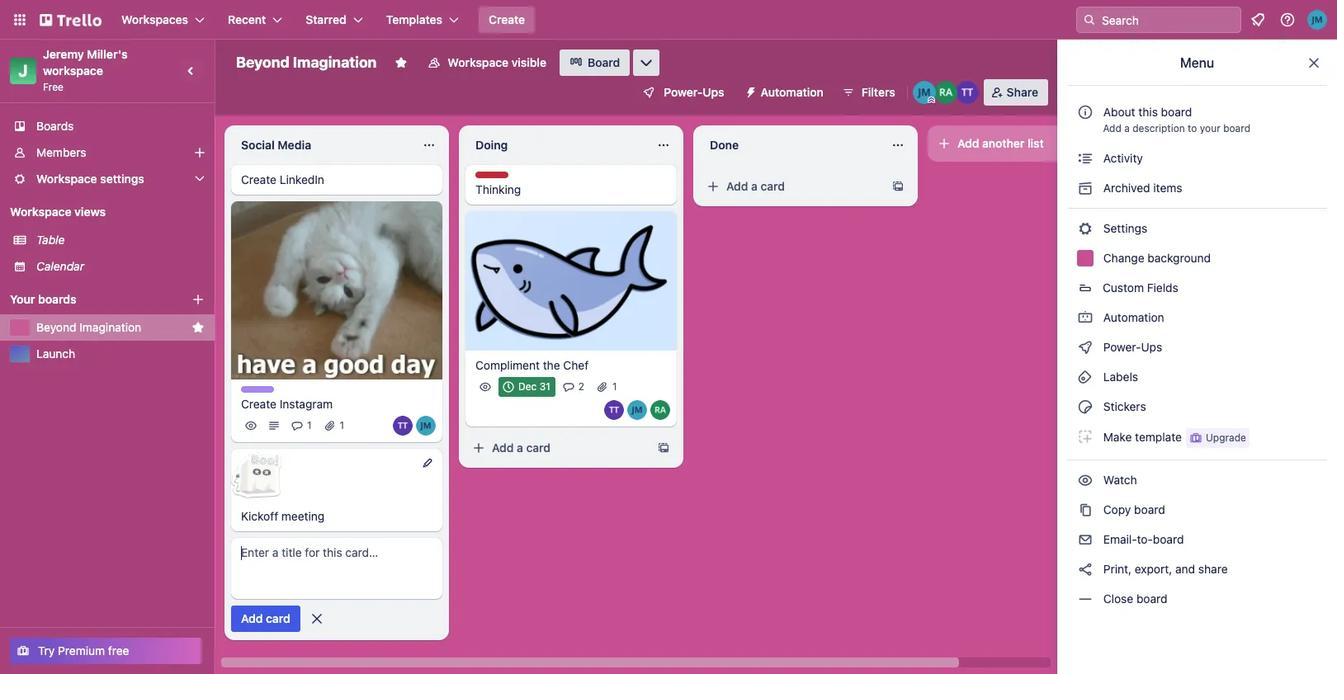 Task type: describe. For each thing, give the bounding box(es) containing it.
share button
[[984, 79, 1048, 106]]

thinking link
[[476, 182, 667, 198]]

1 vertical spatial ups
[[1141, 340, 1163, 354]]

workspace
[[43, 64, 103, 78]]

boards
[[36, 119, 74, 133]]

templates button
[[376, 7, 469, 33]]

chef
[[563, 358, 589, 372]]

add left cancel icon
[[241, 612, 263, 626]]

doing
[[476, 138, 508, 152]]

power-ups inside button
[[664, 85, 725, 99]]

sm image for settings
[[1077, 220, 1094, 237]]

custom fields
[[1103, 281, 1179, 295]]

kickoff
[[241, 510, 278, 524]]

this member is an admin of this board. image
[[928, 97, 935, 104]]

0 horizontal spatial beyond
[[36, 320, 76, 334]]

labels link
[[1067, 364, 1328, 391]]

0 horizontal spatial beyond imagination
[[36, 320, 141, 334]]

jeremy
[[43, 47, 84, 61]]

change background
[[1101, 251, 1211, 265]]

create from template… image for done
[[892, 180, 905, 193]]

0 vertical spatial ruby anderson (rubyanderson7) image
[[934, 81, 957, 104]]

sm image for print, export, and share
[[1077, 561, 1094, 578]]

add card button
[[231, 606, 300, 633]]

1 horizontal spatial jeremy miller (jeremymiller198) image
[[913, 81, 936, 104]]

sm image for close board
[[1077, 591, 1094, 608]]

0 notifications image
[[1248, 10, 1268, 30]]

sm image for make template
[[1077, 428, 1094, 445]]

add another list button
[[928, 125, 1153, 162]]

activity link
[[1067, 145, 1328, 172]]

kickoff meeting link
[[241, 509, 433, 525]]

sm image for email-to-board
[[1077, 532, 1094, 548]]

1 vertical spatial power-
[[1104, 340, 1141, 354]]

dec 31
[[518, 380, 550, 393]]

cancel image
[[308, 611, 325, 628]]

j link
[[10, 58, 36, 84]]

try
[[38, 644, 55, 658]]

2 horizontal spatial jeremy miller (jeremymiller198) image
[[1308, 10, 1328, 30]]

print, export, and share link
[[1067, 556, 1328, 583]]

print, export, and share
[[1101, 562, 1228, 576]]

sm image for automation
[[1077, 310, 1094, 326]]

open information menu image
[[1280, 12, 1296, 28]]

change background link
[[1067, 245, 1328, 272]]

create button
[[479, 7, 535, 33]]

thinking
[[476, 182, 521, 196]]

search image
[[1083, 13, 1096, 26]]

create for create
[[489, 12, 525, 26]]

0 horizontal spatial terry turtle (terryturtle) image
[[604, 400, 624, 420]]

Board name text field
[[228, 50, 385, 76]]

workspace settings button
[[0, 166, 215, 192]]

beyond imagination inside board name text box
[[236, 54, 377, 71]]

stickers
[[1101, 400, 1146, 414]]

1 vertical spatial automation
[[1101, 310, 1165, 324]]

export,
[[1135, 562, 1173, 576]]

background
[[1148, 251, 1211, 265]]

board link
[[560, 50, 630, 76]]

thoughts
[[476, 172, 521, 184]]

edit card image
[[421, 457, 434, 470]]

your
[[10, 292, 35, 306]]

activity
[[1101, 151, 1143, 165]]

launch
[[36, 347, 75, 361]]

power- inside button
[[664, 85, 703, 99]]

create for create linkedin
[[241, 173, 277, 187]]

labels
[[1101, 370, 1139, 384]]

social media
[[241, 138, 311, 152]]

stickers link
[[1067, 394, 1328, 420]]

board
[[588, 55, 620, 69]]

make template
[[1101, 430, 1182, 444]]

settings link
[[1067, 215, 1328, 242]]

a for done
[[751, 179, 758, 193]]

compliment the chef
[[476, 358, 589, 372]]

close board link
[[1067, 586, 1328, 613]]

your boards with 2 items element
[[10, 290, 167, 310]]

workspace navigation collapse icon image
[[180, 59, 203, 83]]

close board
[[1101, 592, 1168, 606]]

workspace for workspace visible
[[448, 55, 509, 69]]

card for done
[[761, 179, 785, 193]]

compliment
[[476, 358, 540, 372]]

template
[[1135, 430, 1182, 444]]

board inside email-to-board link
[[1153, 533, 1184, 547]]

beyond imagination link
[[36, 320, 185, 336]]

0 horizontal spatial imagination
[[80, 320, 141, 334]]

2
[[579, 380, 585, 393]]

to
[[1188, 122, 1197, 135]]

instagram
[[280, 397, 333, 411]]

add inside the about this board add a description to your board
[[1103, 122, 1122, 135]]

change
[[1104, 251, 1145, 265]]

Enter a title for this card… text field
[[231, 539, 443, 600]]

templates
[[386, 12, 443, 26]]

sm image for labels
[[1077, 369, 1094, 386]]

a for doing
[[517, 441, 523, 455]]

workspace visible
[[448, 55, 547, 69]]

terry turtle (terryturtle) image
[[393, 416, 413, 436]]

share
[[1199, 562, 1228, 576]]

create instagram link
[[241, 397, 433, 413]]

board right the your
[[1224, 122, 1251, 135]]

upgrade button
[[1186, 428, 1250, 448]]

primary element
[[0, 0, 1337, 40]]

dec
[[518, 380, 537, 393]]

workspace views
[[10, 205, 106, 219]]

copy board link
[[1067, 497, 1328, 523]]

thoughts thinking
[[476, 172, 521, 196]]

archived
[[1104, 181, 1151, 195]]

settings
[[100, 172, 144, 186]]

sm image for stickers
[[1077, 399, 1094, 415]]

and
[[1176, 562, 1196, 576]]

miller's
[[87, 47, 128, 61]]

linkedin
[[280, 173, 324, 187]]

Dec 31 checkbox
[[499, 377, 555, 397]]

imagination inside board name text box
[[293, 54, 377, 71]]

star or unstar board image
[[395, 56, 408, 69]]

about this board add a description to your board
[[1103, 105, 1251, 135]]

power-ups link
[[1067, 334, 1328, 361]]

visible
[[512, 55, 547, 69]]

create from template… image for doing
[[657, 441, 670, 455]]

card for doing
[[526, 441, 551, 455]]

board up to
[[1161, 105, 1192, 119]]



Task type: locate. For each thing, give the bounding box(es) containing it.
workspace up table
[[10, 205, 71, 219]]

1 horizontal spatial a
[[751, 179, 758, 193]]

settings
[[1101, 221, 1148, 235]]

1 vertical spatial add a card button
[[466, 435, 651, 461]]

ruby anderson (rubyanderson7) image
[[934, 81, 957, 104], [651, 400, 670, 420]]

ruby anderson (rubyanderson7) image right filters
[[934, 81, 957, 104]]

0 vertical spatial create
[[489, 12, 525, 26]]

ups down automation link
[[1141, 340, 1163, 354]]

close
[[1104, 592, 1134, 606]]

ruby anderson (rubyanderson7) image right jeremy miller (jeremymiller198) icon
[[651, 400, 670, 420]]

sm image for archived items
[[1077, 180, 1094, 196]]

try premium free
[[38, 644, 129, 658]]

workspace settings
[[36, 172, 144, 186]]

jeremy miller (jeremymiller198) image right terry turtle (terryturtle) image
[[416, 416, 436, 436]]

add a card down dec 31 checkbox
[[492, 441, 551, 455]]

0 vertical spatial card
[[761, 179, 785, 193]]

0 vertical spatial workspace
[[448, 55, 509, 69]]

create down social
[[241, 173, 277, 187]]

power- up labels
[[1104, 340, 1141, 354]]

1 horizontal spatial terry turtle (terryturtle) image
[[956, 81, 979, 104]]

beyond
[[236, 54, 290, 71], [36, 320, 76, 334]]

0 horizontal spatial power-ups
[[664, 85, 725, 99]]

this
[[1139, 105, 1158, 119]]

power- down primary element
[[664, 85, 703, 99]]

1 vertical spatial jeremy miller (jeremymiller198) image
[[913, 81, 936, 104]]

1 for 2
[[613, 380, 617, 393]]

terry turtle (terryturtle) image left jeremy miller (jeremymiller198) icon
[[604, 400, 624, 420]]

2 sm image from the top
[[1077, 369, 1094, 386]]

sm image inside automation link
[[1077, 310, 1094, 326]]

the
[[543, 358, 560, 372]]

add a card button down 31
[[466, 435, 651, 461]]

workspace left visible
[[448, 55, 509, 69]]

create inside button
[[489, 12, 525, 26]]

beyond up launch
[[36, 320, 76, 334]]

email-to-board link
[[1067, 527, 1328, 553]]

print,
[[1104, 562, 1132, 576]]

items
[[1154, 181, 1183, 195]]

1 horizontal spatial beyond imagination
[[236, 54, 377, 71]]

workspace visible button
[[418, 50, 556, 76]]

1 horizontal spatial beyond
[[236, 54, 290, 71]]

card down dec 31 at the left of the page
[[526, 441, 551, 455]]

2 horizontal spatial a
[[1125, 122, 1130, 135]]

recent
[[228, 12, 266, 26]]

sm image inside "settings" link
[[1077, 220, 1094, 237]]

workspaces
[[121, 12, 188, 26]]

1 vertical spatial power-ups
[[1101, 340, 1166, 354]]

Search field
[[1096, 7, 1241, 32]]

card left cancel icon
[[266, 612, 290, 626]]

1 down create instagram link at the bottom
[[340, 420, 344, 432]]

power-ups button
[[631, 79, 734, 106]]

a inside the about this board add a description to your board
[[1125, 122, 1130, 135]]

description
[[1133, 122, 1185, 135]]

menu
[[1180, 55, 1215, 70]]

2 vertical spatial jeremy miller (jeremymiller198) image
[[416, 416, 436, 436]]

sm image inside power-ups link
[[1077, 339, 1094, 356]]

Social Media text field
[[231, 132, 413, 159]]

1 vertical spatial imagination
[[80, 320, 141, 334]]

0 vertical spatial jeremy miller (jeremymiller198) image
[[1308, 10, 1328, 30]]

1 vertical spatial workspace
[[36, 172, 97, 186]]

ups up done
[[703, 85, 725, 99]]

filters
[[862, 85, 895, 99]]

add down about
[[1103, 122, 1122, 135]]

your
[[1200, 122, 1221, 135]]

sm image
[[738, 79, 761, 102], [1077, 150, 1094, 167], [1077, 180, 1094, 196], [1077, 220, 1094, 237], [1077, 310, 1094, 326], [1077, 399, 1094, 415], [1077, 428, 1094, 445], [1077, 472, 1094, 489], [1077, 532, 1094, 548], [1077, 561, 1094, 578]]

meeting
[[281, 510, 325, 524]]

add a card button
[[700, 173, 885, 200], [466, 435, 651, 461]]

boards link
[[0, 113, 215, 140]]

create for create instagram
[[241, 397, 277, 411]]

1 vertical spatial create
[[241, 173, 277, 187]]

beyond imagination down starred
[[236, 54, 377, 71]]

2 vertical spatial card
[[266, 612, 290, 626]]

automation link
[[1067, 305, 1328, 331]]

0 vertical spatial a
[[1125, 122, 1130, 135]]

jeremy miller (jeremymiller198) image right filters
[[913, 81, 936, 104]]

add a card button down done text box
[[700, 173, 885, 200]]

sm image inside labels link
[[1077, 369, 1094, 386]]

add a card for done
[[727, 179, 785, 193]]

create linkedin
[[241, 173, 324, 187]]

workspace down "members"
[[36, 172, 97, 186]]

1 horizontal spatial 1
[[340, 420, 344, 432]]

0 horizontal spatial ruby anderson (rubyanderson7) image
[[651, 400, 670, 420]]

0 vertical spatial terry turtle (terryturtle) image
[[956, 81, 979, 104]]

workspace for workspace views
[[10, 205, 71, 219]]

0 horizontal spatial power-
[[664, 85, 703, 99]]

a down done text box
[[751, 179, 758, 193]]

fields
[[1147, 281, 1179, 295]]

add for done add a card button
[[727, 179, 748, 193]]

upgrade
[[1206, 432, 1247, 444]]

1
[[613, 380, 617, 393], [307, 420, 312, 432], [340, 420, 344, 432]]

1 right 2 at bottom
[[613, 380, 617, 393]]

board up print, export, and share
[[1153, 533, 1184, 547]]

1 horizontal spatial power-ups
[[1101, 340, 1166, 354]]

0 vertical spatial beyond
[[236, 54, 290, 71]]

free
[[43, 81, 64, 93]]

a down dec 31 checkbox
[[517, 441, 523, 455]]

starred button
[[296, 7, 373, 33]]

1 vertical spatial create from template… image
[[657, 441, 670, 455]]

watch link
[[1067, 467, 1328, 494]]

recent button
[[218, 7, 293, 33]]

1 vertical spatial beyond
[[36, 320, 76, 334]]

2 horizontal spatial 1
[[613, 380, 617, 393]]

2 vertical spatial create
[[241, 397, 277, 411]]

sm image inside the copy board link
[[1077, 502, 1094, 518]]

1 for 1
[[340, 420, 344, 432]]

0 horizontal spatial automation
[[761, 85, 824, 99]]

jeremy miller (jeremymiller198) image right open information menu icon
[[1308, 10, 1328, 30]]

launch link
[[36, 346, 205, 362]]

add a card button for doing
[[466, 435, 651, 461]]

color: bold red, title: "thoughts" element
[[476, 172, 521, 184]]

1 horizontal spatial ups
[[1141, 340, 1163, 354]]

sm image inside close board link
[[1077, 591, 1094, 608]]

sm image inside activity link
[[1077, 150, 1094, 167]]

add board image
[[192, 293, 205, 306]]

jeremy miller (jeremymiller198) image
[[1308, 10, 1328, 30], [913, 81, 936, 104], [416, 416, 436, 436]]

premium
[[58, 644, 105, 658]]

card
[[761, 179, 785, 193], [526, 441, 551, 455], [266, 612, 290, 626]]

board inside close board link
[[1137, 592, 1168, 606]]

0 vertical spatial imagination
[[293, 54, 377, 71]]

make
[[1104, 430, 1132, 444]]

1 horizontal spatial imagination
[[293, 54, 377, 71]]

members
[[36, 145, 86, 159]]

done
[[710, 138, 739, 152]]

power-ups
[[664, 85, 725, 99], [1101, 340, 1166, 354]]

create from template… image
[[892, 180, 905, 193], [657, 441, 670, 455]]

add left another
[[958, 136, 980, 150]]

back to home image
[[40, 7, 102, 33]]

create down 'color: purple, title: none' icon in the bottom of the page
[[241, 397, 277, 411]]

0 vertical spatial automation
[[761, 85, 824, 99]]

your boards
[[10, 292, 76, 306]]

1 vertical spatial a
[[751, 179, 758, 193]]

sm image inside watch link
[[1077, 472, 1094, 489]]

beyond down recent dropdown button
[[236, 54, 290, 71]]

automation up done text box
[[761, 85, 824, 99]]

workspace inside button
[[448, 55, 509, 69]]

filters button
[[837, 79, 900, 106]]

jeremy miller (jeremymiller198) image
[[627, 400, 647, 420]]

0 vertical spatial power-
[[664, 85, 703, 99]]

add a card down done
[[727, 179, 785, 193]]

add for doing add a card button
[[492, 441, 514, 455]]

share
[[1007, 85, 1039, 99]]

sm image inside the automation button
[[738, 79, 761, 102]]

imagination down the starred popup button
[[293, 54, 377, 71]]

social
[[241, 138, 275, 152]]

board inside the copy board link
[[1134, 503, 1165, 517]]

31
[[540, 380, 550, 393]]

custom
[[1103, 281, 1144, 295]]

power-ups up labels
[[1101, 340, 1166, 354]]

0 vertical spatial add a card button
[[700, 173, 885, 200]]

1 horizontal spatial card
[[526, 441, 551, 455]]

sm image inside print, export, and share "link"
[[1077, 561, 1094, 578]]

1 vertical spatial card
[[526, 441, 551, 455]]

a down about
[[1125, 122, 1130, 135]]

1 horizontal spatial add a card
[[727, 179, 785, 193]]

add a card for doing
[[492, 441, 551, 455]]

add down done
[[727, 179, 748, 193]]

free
[[108, 644, 129, 658]]

email-
[[1104, 533, 1137, 547]]

power-ups up done
[[664, 85, 725, 99]]

automation down custom fields
[[1101, 310, 1165, 324]]

Done text field
[[700, 132, 882, 159]]

create up workspace visible
[[489, 12, 525, 26]]

automation inside button
[[761, 85, 824, 99]]

create instagram
[[241, 397, 333, 411]]

0 horizontal spatial add a card button
[[466, 435, 651, 461]]

1 horizontal spatial power-
[[1104, 340, 1141, 354]]

terry turtle (terryturtle) image right this member is an admin of this board. icon
[[956, 81, 979, 104]]

jeremy miller's workspace link
[[43, 47, 131, 78]]

media
[[278, 138, 311, 152]]

sm image for power-ups
[[1077, 339, 1094, 356]]

0 horizontal spatial a
[[517, 441, 523, 455]]

1 sm image from the top
[[1077, 339, 1094, 356]]

beyond inside board name text box
[[236, 54, 290, 71]]

add for "add another list" button
[[958, 136, 980, 150]]

about
[[1104, 105, 1136, 119]]

board down export,
[[1137, 592, 1168, 606]]

1 horizontal spatial automation
[[1101, 310, 1165, 324]]

email-to-board
[[1101, 533, 1184, 547]]

2 vertical spatial a
[[517, 441, 523, 455]]

terry turtle (terryturtle) image
[[956, 81, 979, 104], [604, 400, 624, 420]]

customize views image
[[638, 54, 655, 71]]

1 horizontal spatial ruby anderson (rubyanderson7) image
[[934, 81, 957, 104]]

imagination up launch link
[[80, 320, 141, 334]]

4 sm image from the top
[[1077, 591, 1094, 608]]

workspaces button
[[111, 7, 215, 33]]

0 vertical spatial ups
[[703, 85, 725, 99]]

workspace inside dropdown button
[[36, 172, 97, 186]]

0 horizontal spatial ups
[[703, 85, 725, 99]]

add a card button for done
[[700, 173, 885, 200]]

add card
[[241, 612, 290, 626]]

2 horizontal spatial card
[[761, 179, 785, 193]]

1 vertical spatial ruby anderson (rubyanderson7) image
[[651, 400, 670, 420]]

workspace for workspace settings
[[36, 172, 97, 186]]

table link
[[36, 232, 205, 249]]

archived items
[[1101, 181, 1183, 195]]

sm image for activity
[[1077, 150, 1094, 167]]

views
[[74, 205, 106, 219]]

1 vertical spatial add a card
[[492, 441, 551, 455]]

Doing text field
[[466, 132, 647, 159]]

0 vertical spatial add a card
[[727, 179, 785, 193]]

archived items link
[[1067, 175, 1328, 201]]

pete ghost image
[[230, 449, 283, 502]]

another
[[983, 136, 1025, 150]]

sm image
[[1077, 339, 1094, 356], [1077, 369, 1094, 386], [1077, 502, 1094, 518], [1077, 591, 1094, 608]]

0 horizontal spatial add a card
[[492, 441, 551, 455]]

2 vertical spatial workspace
[[10, 205, 71, 219]]

0 vertical spatial create from template… image
[[892, 180, 905, 193]]

jeremy miller's workspace free
[[43, 47, 131, 93]]

0 horizontal spatial card
[[266, 612, 290, 626]]

sm image for watch
[[1077, 472, 1094, 489]]

try premium free button
[[10, 638, 201, 665]]

sm image inside stickers link
[[1077, 399, 1094, 415]]

1 vertical spatial terry turtle (terryturtle) image
[[604, 400, 624, 420]]

0 vertical spatial power-ups
[[664, 85, 725, 99]]

1 vertical spatial beyond imagination
[[36, 320, 141, 334]]

0 horizontal spatial create from template… image
[[657, 441, 670, 455]]

add
[[1103, 122, 1122, 135], [958, 136, 980, 150], [727, 179, 748, 193], [492, 441, 514, 455], [241, 612, 263, 626]]

add a card
[[727, 179, 785, 193], [492, 441, 551, 455]]

copy
[[1104, 503, 1131, 517]]

3 sm image from the top
[[1077, 502, 1094, 518]]

color: purple, title: none image
[[241, 387, 274, 393]]

sm image inside email-to-board link
[[1077, 532, 1094, 548]]

watch
[[1101, 473, 1141, 487]]

1 horizontal spatial add a card button
[[700, 173, 885, 200]]

starred icon image
[[192, 321, 205, 334]]

0 horizontal spatial jeremy miller (jeremymiller198) image
[[416, 416, 436, 436]]

sm image for copy board
[[1077, 502, 1094, 518]]

calendar link
[[36, 258, 205, 275]]

1 horizontal spatial create from template… image
[[892, 180, 905, 193]]

ups
[[703, 85, 725, 99], [1141, 340, 1163, 354]]

card down done text box
[[761, 179, 785, 193]]

add down dec 31 checkbox
[[492, 441, 514, 455]]

0 horizontal spatial 1
[[307, 420, 312, 432]]

beyond imagination down your boards with 2 items element
[[36, 320, 141, 334]]

boards
[[38, 292, 76, 306]]

0 vertical spatial beyond imagination
[[236, 54, 377, 71]]

sm image inside archived items link
[[1077, 180, 1094, 196]]

ups inside button
[[703, 85, 725, 99]]

members link
[[0, 140, 215, 166]]

a
[[1125, 122, 1130, 135], [751, 179, 758, 193], [517, 441, 523, 455]]

table
[[36, 233, 65, 247]]

power-
[[664, 85, 703, 99], [1104, 340, 1141, 354]]

1 down instagram on the left bottom
[[307, 420, 312, 432]]

board up to-
[[1134, 503, 1165, 517]]



Task type: vqa. For each thing, say whether or not it's contained in the screenshot.
the Workspaces
yes



